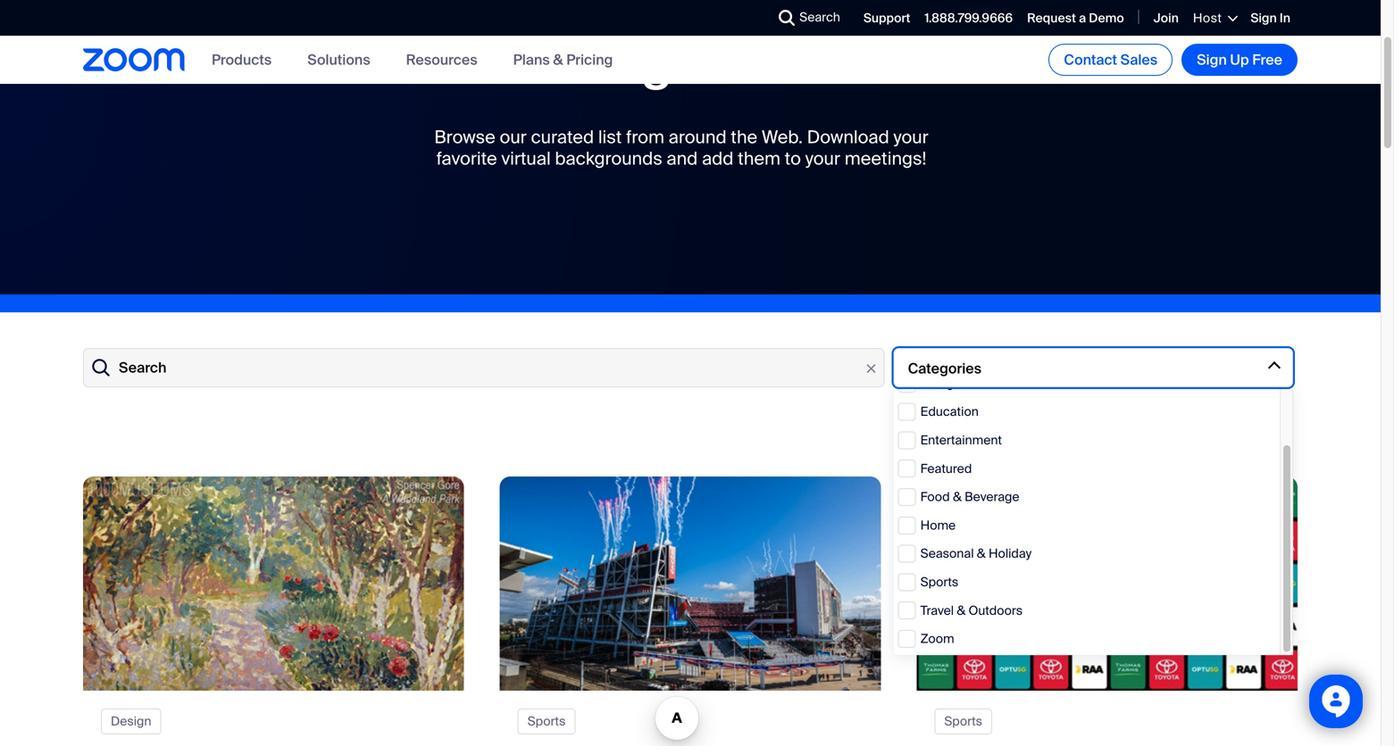 Task type: vqa. For each thing, say whether or not it's contained in the screenshot.
search box on the top of page
no



Task type: describe. For each thing, give the bounding box(es) containing it.
travel & outdoors
[[921, 603, 1023, 619]]

49ers image
[[500, 477, 881, 692]]

add
[[702, 148, 734, 170]]

contact sales
[[1064, 50, 1158, 69]]

woodland park image
[[83, 477, 464, 692]]

1 vertical spatial search
[[119, 359, 166, 377]]

support link
[[864, 10, 911, 26]]

virtual
[[675, 0, 832, 43]]

seasonal & holiday
[[921, 546, 1032, 562]]

1 sports link from the left
[[500, 477, 881, 747]]

home
[[921, 518, 956, 534]]

download
[[807, 126, 889, 149]]

zoom for zoom
[[921, 631, 955, 648]]

food
[[921, 489, 950, 506]]

backgrounds
[[525, 36, 838, 95]]

contact
[[1064, 50, 1117, 69]]

1.888.799.9666
[[925, 10, 1013, 26]]

contact sales link
[[1049, 44, 1173, 76]]

in
[[1280, 10, 1291, 26]]

around
[[669, 126, 727, 149]]

browse our curated list from around the web. download your favorite virtual backgrounds and add them to your meetings!
[[434, 126, 929, 170]]

pricing
[[566, 50, 613, 69]]

sign up free
[[1197, 50, 1283, 69]]

join link
[[1154, 10, 1179, 26]]

solutions
[[307, 50, 370, 69]]

& for plans
[[553, 50, 563, 69]]

virtual
[[501, 148, 551, 170]]

travel
[[921, 603, 954, 619]]

resources
[[406, 50, 478, 69]]

2 sports link from the left
[[917, 477, 1298, 747]]

1.888.799.9666 link
[[925, 10, 1013, 26]]

zoom virtual backgrounds
[[525, 0, 838, 95]]

zoom for zoom virtual backgrounds
[[531, 0, 665, 43]]

our
[[500, 126, 527, 149]]

food & beverage
[[921, 489, 1020, 506]]

0 horizontal spatial design
[[111, 714, 151, 730]]

sign in link
[[1251, 10, 1291, 26]]

them
[[738, 148, 781, 170]]



Task type: locate. For each thing, give the bounding box(es) containing it.
your right download
[[894, 126, 929, 149]]

design
[[921, 375, 961, 392], [111, 714, 151, 730]]

your
[[894, 126, 929, 149], [805, 148, 841, 170]]

zoom down 'travel'
[[921, 631, 955, 648]]

0 horizontal spatial sports link
[[500, 477, 881, 747]]

beverage
[[965, 489, 1020, 506]]

sign left in
[[1251, 10, 1277, 26]]

meetings!
[[845, 148, 927, 170]]

entertainment
[[921, 432, 1002, 449]]

request a demo link
[[1027, 10, 1124, 26]]

1 vertical spatial design
[[111, 714, 151, 730]]

the
[[731, 126, 758, 149]]

sign for sign in
[[1251, 10, 1277, 26]]

0 vertical spatial sign
[[1251, 10, 1277, 26]]

a
[[1079, 10, 1086, 26]]

sign up free link
[[1182, 44, 1298, 76]]

sign for sign up free
[[1197, 50, 1227, 69]]

free
[[1252, 50, 1283, 69]]

sign left up
[[1197, 50, 1227, 69]]

web.
[[762, 126, 803, 149]]

favorite
[[436, 148, 497, 170]]

0 horizontal spatial search
[[119, 359, 166, 377]]

zoom inside zoom virtual backgrounds
[[531, 0, 665, 43]]

0 horizontal spatial zoom
[[531, 0, 665, 43]]

Search text field
[[83, 349, 885, 388]]

host button
[[1193, 10, 1237, 26]]

1 horizontal spatial your
[[894, 126, 929, 149]]

& for food
[[953, 489, 962, 506]]

& left holiday
[[977, 546, 986, 562]]

sports
[[921, 574, 959, 591], [528, 714, 566, 730], [944, 714, 983, 730]]

demo
[[1089, 10, 1124, 26]]

featured
[[921, 461, 972, 477]]

list
[[598, 126, 622, 149]]

1 horizontal spatial sports link
[[917, 477, 1298, 747]]

curated
[[531, 126, 594, 149]]

1 vertical spatial zoom
[[921, 631, 955, 648]]

1 horizontal spatial design
[[921, 375, 961, 392]]

resources button
[[406, 50, 478, 69]]

clear search image
[[862, 359, 881, 379]]

outdoors
[[969, 603, 1023, 619]]

sign in
[[1251, 10, 1291, 26]]

search
[[799, 9, 840, 25], [119, 359, 166, 377]]

1 horizontal spatial zoom
[[921, 631, 955, 648]]

solutions button
[[307, 50, 370, 69]]

categories button
[[894, 349, 1293, 388]]

0 horizontal spatial sign
[[1197, 50, 1227, 69]]

sales
[[1121, 50, 1158, 69]]

support
[[864, 10, 911, 26]]

your right to
[[805, 148, 841, 170]]

from
[[626, 126, 664, 149]]

& for seasonal
[[977, 546, 986, 562]]

0 vertical spatial search
[[799, 9, 840, 25]]

plans & pricing link
[[513, 50, 613, 69]]

&
[[553, 50, 563, 69], [953, 489, 962, 506], [977, 546, 986, 562], [957, 603, 966, 619]]

zoom logo image
[[83, 48, 185, 71]]

products
[[212, 50, 272, 69]]

& for travel
[[957, 603, 966, 619]]

seasonal
[[921, 546, 974, 562]]

& right 'travel'
[[957, 603, 966, 619]]

adelaide crows image
[[917, 477, 1298, 692]]

zoom up 'pricing'
[[531, 0, 665, 43]]

0 vertical spatial zoom
[[531, 0, 665, 43]]

browse
[[434, 126, 496, 149]]

0 vertical spatial design
[[921, 375, 961, 392]]

holiday
[[989, 546, 1032, 562]]

1 horizontal spatial search
[[799, 9, 840, 25]]

design link
[[83, 477, 464, 747]]

plans & pricing
[[513, 50, 613, 69]]

1 horizontal spatial sign
[[1251, 10, 1277, 26]]

plans
[[513, 50, 550, 69]]

sign
[[1251, 10, 1277, 26], [1197, 50, 1227, 69]]

categories
[[908, 360, 982, 378]]

host
[[1193, 10, 1222, 26]]

request a demo
[[1027, 10, 1124, 26]]

sports link
[[500, 477, 881, 747], [917, 477, 1298, 747]]

zoom
[[531, 0, 665, 43], [921, 631, 955, 648]]

and
[[667, 148, 698, 170]]

backgrounds
[[555, 148, 663, 170]]

0 horizontal spatial your
[[805, 148, 841, 170]]

search image
[[779, 10, 795, 26]]

sign inside "link"
[[1197, 50, 1227, 69]]

education
[[921, 404, 979, 420]]

join
[[1154, 10, 1179, 26]]

up
[[1230, 50, 1249, 69]]

search image
[[779, 10, 795, 26]]

1 vertical spatial sign
[[1197, 50, 1227, 69]]

& right plans at the left top of the page
[[553, 50, 563, 69]]

to
[[785, 148, 801, 170]]

request
[[1027, 10, 1076, 26]]

& right food
[[953, 489, 962, 506]]

products button
[[212, 50, 272, 69]]



